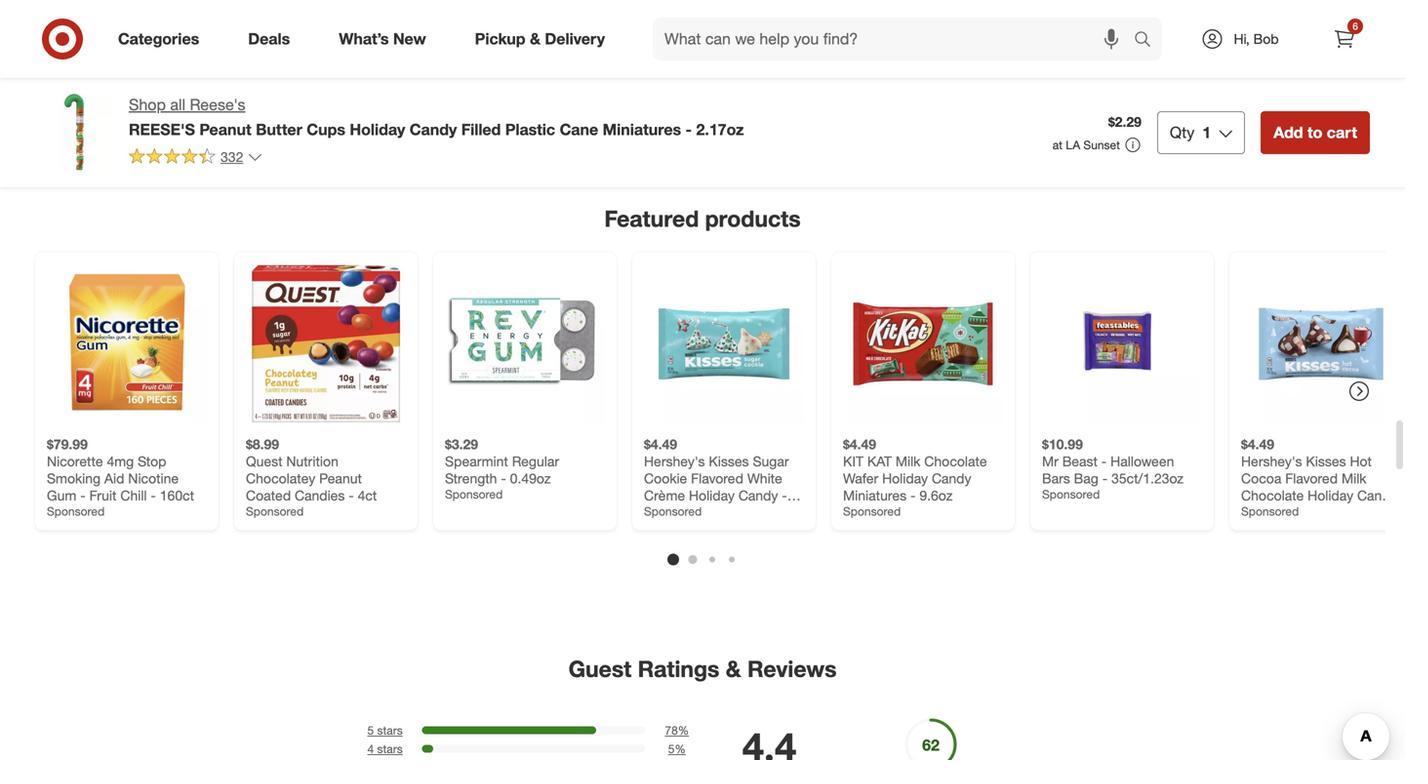 Task type: locate. For each thing, give the bounding box(es) containing it.
- left 0.49oz
[[501, 470, 506, 487]]

peanut down reese's
[[199, 120, 251, 139]]

9oz down cocoa
[[1250, 504, 1272, 521]]

holiday down the hot
[[1308, 487, 1353, 504]]

kisses inside $4.49 hershey's kisses hot cocoa flavored milk chocolate holiday candy - 9oz
[[1306, 453, 1346, 470]]

pickup
[[475, 29, 525, 48]]

1 horizontal spatial hershey's
[[1241, 453, 1302, 470]]

0 vertical spatial %
[[678, 723, 689, 738]]

1 vertical spatial stars
[[377, 742, 403, 756]]

- inside $4.49 kit kat milk chocolate wafer holiday candy miniatures - 9.6oz sponsored
[[910, 487, 916, 504]]

& right ratings
[[726, 655, 741, 683]]

- down cocoa
[[1241, 504, 1246, 521]]

1 vertical spatial 5
[[668, 742, 675, 756]]

halloween
[[1111, 453, 1174, 470]]

sponsored inside $79.99 nicorette 4mg stop smoking aid nicotine gum - fruit chill - 160ct sponsored
[[47, 504, 105, 519]]

0 horizontal spatial milk
[[896, 453, 920, 470]]

candies
[[295, 487, 345, 504]]

plastic
[[505, 120, 555, 139]]

hershey's
[[644, 453, 705, 470], [1241, 453, 1302, 470]]

$79.99 nicorette 4mg stop smoking aid nicotine gum - fruit chill - 160ct sponsored
[[47, 436, 194, 519]]

gum
[[47, 487, 76, 504]]

9oz inside $4.49 hershey's kisses sugar cookie flavored white crème holiday candy - 9oz
[[644, 504, 666, 521]]

0 horizontal spatial miniatures
[[603, 120, 681, 139]]

0 horizontal spatial &
[[530, 29, 541, 48]]

miniatures inside shop all reese's reese's peanut butter cups holiday candy filled plastic cane miniatures - 2.17oz
[[603, 120, 681, 139]]

add to cart
[[1274, 123, 1357, 142]]

0 horizontal spatial flavored
[[691, 470, 743, 487]]

flavored right cocoa
[[1285, 470, 1338, 487]]

0 horizontal spatial 5
[[367, 723, 374, 738]]

reese's
[[129, 120, 195, 139]]

sponsored down "spearmint"
[[445, 487, 503, 502]]

6
[[1353, 20, 1358, 32]]

holiday right cups
[[350, 120, 405, 139]]

holiday right wafer at right bottom
[[882, 470, 928, 487]]

sponsored down chocolatey
[[246, 504, 304, 519]]

milk
[[896, 453, 920, 470], [1342, 470, 1366, 487]]

1 horizontal spatial $4.49
[[843, 436, 876, 453]]

% up 5 %
[[678, 723, 689, 738]]

sponsored down beast
[[1042, 487, 1100, 502]]

milk right cocoa
[[1342, 470, 1366, 487]]

1 horizontal spatial flavored
[[1285, 470, 1338, 487]]

0 horizontal spatial hershey's
[[644, 453, 705, 470]]

& right pickup at the left top of page
[[530, 29, 541, 48]]

at la sunset
[[1053, 138, 1120, 152]]

- inside $4.49 hershey's kisses hot cocoa flavored milk chocolate holiday candy - 9oz
[[1241, 504, 1246, 521]]

candy left filled
[[410, 120, 457, 139]]

peanut right chocolatey
[[319, 470, 362, 487]]

$2.29
[[1108, 113, 1142, 130]]

3 $4.49 from the left
[[1241, 436, 1274, 453]]

$4.49
[[644, 436, 677, 453], [843, 436, 876, 453], [1241, 436, 1274, 453]]

- left 4ct
[[349, 487, 354, 504]]

what's new
[[339, 29, 426, 48]]

stars for 4 stars
[[377, 742, 403, 756]]

chocolate
[[924, 453, 987, 470], [1241, 487, 1304, 504]]

stars up 4 stars
[[377, 723, 403, 738]]

hershey's inside $4.49 hershey's kisses sugar cookie flavored white crème holiday candy - 9oz
[[644, 453, 705, 470]]

$4.49 inside $4.49 hershey's kisses hot cocoa flavored milk chocolate holiday candy - 9oz
[[1241, 436, 1274, 453]]

- left 9.6oz
[[910, 487, 916, 504]]

flavored for chocolate
[[1285, 470, 1338, 487]]

flavored left white
[[691, 470, 743, 487]]

0 horizontal spatial peanut
[[199, 120, 251, 139]]

to
[[1307, 123, 1322, 142]]

5 stars
[[367, 723, 403, 738]]

chill
[[120, 487, 147, 504]]

chocolate inside $4.49 kit kat milk chocolate wafer holiday candy miniatures - 9.6oz sponsored
[[924, 453, 987, 470]]

hershey's kisses sugar cookie flavored white crème holiday candy - 9oz image
[[644, 264, 804, 424]]

2 horizontal spatial $4.49
[[1241, 436, 1274, 453]]

1 horizontal spatial miniatures
[[843, 487, 907, 504]]

1 horizontal spatial 5
[[668, 742, 675, 756]]

2 9oz from the left
[[1250, 504, 1272, 521]]

holiday inside $4.49 kit kat milk chocolate wafer holiday candy miniatures - 9.6oz sponsored
[[882, 470, 928, 487]]

1 horizontal spatial milk
[[1342, 470, 1366, 487]]

miniatures down kat
[[843, 487, 907, 504]]

sponsored down smoking on the bottom left of page
[[47, 504, 105, 519]]

flavored
[[691, 470, 743, 487], [1285, 470, 1338, 487]]

1 vertical spatial &
[[726, 655, 741, 683]]

holiday
[[350, 120, 405, 139], [882, 470, 928, 487], [689, 487, 735, 504], [1308, 487, 1353, 504]]

$79.99
[[47, 436, 88, 453]]

- left 2.17oz
[[685, 120, 692, 139]]

% for 5
[[675, 742, 686, 756]]

candy down sugar
[[738, 487, 778, 504]]

sponsored down wafer at right bottom
[[843, 504, 901, 519]]

0 horizontal spatial $4.49
[[644, 436, 677, 453]]

wafer
[[843, 470, 878, 487]]

1 hershey's from the left
[[644, 453, 705, 470]]

1 kisses from the left
[[709, 453, 749, 470]]

1 horizontal spatial kisses
[[1306, 453, 1346, 470]]

5 down 78
[[668, 742, 675, 756]]

9oz
[[644, 504, 666, 521], [1250, 504, 1272, 521]]

pickup & delivery
[[475, 29, 605, 48]]

1 horizontal spatial 9oz
[[1250, 504, 1272, 521]]

spearmint regular strength - 0.49oz image
[[445, 264, 605, 424]]

cups
[[307, 120, 345, 139]]

- right beast
[[1101, 453, 1107, 470]]

0 horizontal spatial chocolate
[[924, 453, 987, 470]]

35ct/1.23oz
[[1111, 470, 1184, 487]]

0 vertical spatial miniatures
[[603, 120, 681, 139]]

flavored inside $4.49 hershey's kisses sugar cookie flavored white crème holiday candy - 9oz
[[691, 470, 743, 487]]

0 vertical spatial peanut
[[199, 120, 251, 139]]

chocolate inside $4.49 hershey's kisses hot cocoa flavored milk chocolate holiday candy - 9oz
[[1241, 487, 1304, 504]]

more
[[705, 112, 732, 126]]

$4.49 up cookie
[[644, 436, 677, 453]]

kisses left sugar
[[709, 453, 749, 470]]

peanut
[[199, 120, 251, 139], [319, 470, 362, 487]]

hershey's left the hot
[[1241, 453, 1302, 470]]

hot
[[1350, 453, 1372, 470]]

- inside $4.49 hershey's kisses sugar cookie flavored white crème holiday candy - 9oz
[[782, 487, 787, 504]]

cocoa
[[1241, 470, 1281, 487]]

1 horizontal spatial chocolate
[[1241, 487, 1304, 504]]

$4.49 up wafer at right bottom
[[843, 436, 876, 453]]

beast
[[1062, 453, 1098, 470]]

chocolatey
[[246, 470, 315, 487]]

quest
[[246, 453, 282, 470]]

1 stars from the top
[[377, 723, 403, 738]]

0 vertical spatial 5
[[367, 723, 374, 738]]

9oz inside $4.49 hershey's kisses hot cocoa flavored milk chocolate holiday candy - 9oz
[[1250, 504, 1272, 521]]

1 vertical spatial miniatures
[[843, 487, 907, 504]]

332 link
[[129, 147, 263, 170]]

peanut inside shop all reese's reese's peanut butter cups holiday candy filled plastic cane miniatures - 2.17oz
[[199, 120, 251, 139]]

0 horizontal spatial 9oz
[[644, 504, 666, 521]]

kisses left the hot
[[1306, 453, 1346, 470]]

sponsored inside $3.29 spearmint regular strength - 0.49oz sponsored
[[445, 487, 503, 502]]

candy down the hot
[[1357, 487, 1397, 504]]

%
[[678, 723, 689, 738], [675, 742, 686, 756]]

sponsored inside $8.99 quest nutrition chocolatey peanut coated candies - 4ct sponsored
[[246, 504, 304, 519]]

candy
[[410, 120, 457, 139], [932, 470, 971, 487], [738, 487, 778, 504], [1357, 487, 1397, 504]]

2 stars from the top
[[377, 742, 403, 756]]

peanut inside $8.99 quest nutrition chocolatey peanut coated candies - 4ct sponsored
[[319, 470, 362, 487]]

1 vertical spatial %
[[675, 742, 686, 756]]

1 vertical spatial peanut
[[319, 470, 362, 487]]

2 flavored from the left
[[1285, 470, 1338, 487]]

candy inside $4.49 kit kat milk chocolate wafer holiday candy miniatures - 9.6oz sponsored
[[932, 470, 971, 487]]

1 horizontal spatial peanut
[[319, 470, 362, 487]]

0 horizontal spatial kisses
[[709, 453, 749, 470]]

peanut for nutrition
[[319, 470, 362, 487]]

$3.29 spearmint regular strength - 0.49oz sponsored
[[445, 436, 559, 502]]

0.49oz
[[510, 470, 551, 487]]

-
[[685, 120, 692, 139], [1101, 453, 1107, 470], [501, 470, 506, 487], [1102, 470, 1108, 487], [80, 487, 86, 504], [151, 487, 156, 504], [349, 487, 354, 504], [782, 487, 787, 504], [910, 487, 916, 504], [1241, 504, 1246, 521]]

9oz down cookie
[[644, 504, 666, 521]]

1 $4.49 from the left
[[644, 436, 677, 453]]

0 vertical spatial stars
[[377, 723, 403, 738]]

holiday right 'crème'
[[689, 487, 735, 504]]

1 9oz from the left
[[644, 504, 666, 521]]

hershey's inside $4.49 hershey's kisses hot cocoa flavored milk chocolate holiday candy - 9oz
[[1241, 453, 1302, 470]]

mr beast - halloween bars bag - 35ct/1.23oz image
[[1042, 264, 1202, 424]]

$4.49 inside $4.49 hershey's kisses sugar cookie flavored white crème holiday candy - 9oz
[[644, 436, 677, 453]]

2 $4.49 from the left
[[843, 436, 876, 453]]

$8.99
[[246, 436, 279, 453]]

kisses inside $4.49 hershey's kisses sugar cookie flavored white crème holiday candy - 9oz
[[709, 453, 749, 470]]

sugar
[[753, 453, 789, 470]]

&
[[530, 29, 541, 48], [726, 655, 741, 683]]

bag
[[1074, 470, 1098, 487]]

milk right kat
[[896, 453, 920, 470]]

$4.49 up cocoa
[[1241, 436, 1274, 453]]

miniatures inside $4.49 kit kat milk chocolate wafer holiday candy miniatures - 9.6oz sponsored
[[843, 487, 907, 504]]

kisses
[[709, 453, 749, 470], [1306, 453, 1346, 470]]

160ct
[[160, 487, 194, 504]]

$8.99 quest nutrition chocolatey peanut coated candies - 4ct sponsored
[[246, 436, 377, 519]]

stars for 5 stars
[[377, 723, 403, 738]]

2 hershey's from the left
[[1241, 453, 1302, 470]]

0 vertical spatial chocolate
[[924, 453, 987, 470]]

kat
[[867, 453, 892, 470]]

1 flavored from the left
[[691, 470, 743, 487]]

% down 78 %
[[675, 742, 686, 756]]

featured products
[[604, 205, 801, 232]]

5 %
[[668, 742, 686, 756]]

5 up '4'
[[367, 723, 374, 738]]

$4.49 for hershey's kisses hot cocoa flavored milk chocolate holiday candy - 9oz
[[1241, 436, 1274, 453]]

4mg
[[107, 453, 134, 470]]

miniatures right cane
[[603, 120, 681, 139]]

candy right kat
[[932, 470, 971, 487]]

stars down 5 stars
[[377, 742, 403, 756]]

milk inside $4.49 kit kat milk chocolate wafer holiday candy miniatures - 9.6oz sponsored
[[896, 453, 920, 470]]

- inside shop all reese's reese's peanut butter cups holiday candy filled plastic cane miniatures - 2.17oz
[[685, 120, 692, 139]]

1 vertical spatial chocolate
[[1241, 487, 1304, 504]]

2 kisses from the left
[[1306, 453, 1346, 470]]

stars
[[377, 723, 403, 738], [377, 742, 403, 756]]

hershey's up 'crème'
[[644, 453, 705, 470]]

- inside $8.99 quest nutrition chocolatey peanut coated candies - 4ct sponsored
[[349, 487, 354, 504]]

flavored inside $4.49 hershey's kisses hot cocoa flavored milk chocolate holiday candy - 9oz
[[1285, 470, 1338, 487]]

regular
[[512, 453, 559, 470]]

$4.49 inside $4.49 kit kat milk chocolate wafer holiday candy miniatures - 9.6oz sponsored
[[843, 436, 876, 453]]

1
[[1202, 123, 1211, 142]]

- down sugar
[[782, 487, 787, 504]]



Task type: describe. For each thing, give the bounding box(es) containing it.
What can we help you find? suggestions appear below search field
[[653, 18, 1139, 60]]

candy inside $4.49 hershey's kisses hot cocoa flavored milk chocolate holiday candy - 9oz
[[1357, 487, 1397, 504]]

coated
[[246, 487, 291, 504]]

9.6oz
[[919, 487, 953, 504]]

4ct
[[358, 487, 377, 504]]

what's new link
[[322, 18, 450, 60]]

78 %
[[665, 723, 689, 738]]

shop
[[129, 95, 166, 114]]

deals link
[[231, 18, 314, 60]]

strength
[[445, 470, 497, 487]]

spearmint
[[445, 453, 508, 470]]

cane
[[560, 120, 598, 139]]

search
[[1125, 31, 1172, 50]]

reviews
[[747, 655, 837, 683]]

holiday inside shop all reese's reese's peanut butter cups holiday candy filled plastic cane miniatures - 2.17oz
[[350, 120, 405, 139]]

bob
[[1253, 30, 1279, 47]]

image of reese's peanut butter cups holiday candy filled plastic cane miniatures - 2.17oz image
[[35, 94, 113, 172]]

0 vertical spatial &
[[530, 29, 541, 48]]

$4.49 hershey's kisses hot cocoa flavored milk chocolate holiday candy - 9oz
[[1241, 436, 1397, 521]]

add
[[1274, 123, 1303, 142]]

332
[[221, 148, 243, 165]]

fruit
[[89, 487, 117, 504]]

categories
[[118, 29, 199, 48]]

show more
[[673, 112, 732, 126]]

- right bag
[[1102, 470, 1108, 487]]

stop
[[138, 453, 166, 470]]

all
[[170, 95, 185, 114]]

shop all reese's reese's peanut butter cups holiday candy filled plastic cane miniatures - 2.17oz
[[129, 95, 744, 139]]

hershey's for cookie
[[644, 453, 705, 470]]

candy inside $4.49 hershey's kisses sugar cookie flavored white crème holiday candy - 9oz
[[738, 487, 778, 504]]

4 stars
[[367, 742, 403, 756]]

cookie
[[644, 470, 687, 487]]

sponsored inside $4.49 kit kat milk chocolate wafer holiday candy miniatures - 9.6oz sponsored
[[843, 504, 901, 519]]

reese's
[[190, 95, 245, 114]]

$10.99 mr beast - halloween bars bag - 35ct/1.23oz sponsored
[[1042, 436, 1184, 502]]

smoking
[[47, 470, 101, 487]]

pickup & delivery link
[[458, 18, 629, 60]]

nutrition
[[286, 453, 338, 470]]

milk inside $4.49 hershey's kisses hot cocoa flavored milk chocolate holiday candy - 9oz
[[1342, 470, 1366, 487]]

quest nutrition chocolatey peanut coated candies - 4ct image
[[246, 264, 406, 424]]

featured
[[604, 205, 699, 232]]

what's
[[339, 29, 389, 48]]

categories link
[[101, 18, 224, 60]]

5 for 5 %
[[668, 742, 675, 756]]

white
[[747, 470, 782, 487]]

kit
[[843, 453, 864, 470]]

sponsored inside $10.99 mr beast - halloween bars bag - 35ct/1.23oz sponsored
[[1042, 487, 1100, 502]]

add to cart button
[[1261, 111, 1370, 154]]

78
[[665, 723, 678, 738]]

search button
[[1125, 18, 1172, 64]]

9oz for hershey's kisses hot cocoa flavored milk chocolate holiday candy - 9oz
[[1250, 504, 1272, 521]]

- inside $3.29 spearmint regular strength - 0.49oz sponsored
[[501, 470, 506, 487]]

nicorette
[[47, 453, 103, 470]]

6 link
[[1323, 18, 1366, 60]]

nicotine
[[128, 470, 179, 487]]

- left fruit on the left bottom
[[80, 487, 86, 504]]

- right the chill
[[151, 487, 156, 504]]

at
[[1053, 138, 1063, 152]]

deals
[[248, 29, 290, 48]]

products
[[705, 205, 801, 232]]

candy inside shop all reese's reese's peanut butter cups holiday candy filled plastic cane miniatures - 2.17oz
[[410, 120, 457, 139]]

1 horizontal spatial &
[[726, 655, 741, 683]]

delivery
[[545, 29, 605, 48]]

bars
[[1042, 470, 1070, 487]]

$3.29
[[445, 436, 478, 453]]

$4.49 for hershey's kisses sugar cookie flavored white crème holiday candy - 9oz
[[644, 436, 677, 453]]

ratings
[[638, 655, 720, 683]]

aid
[[104, 470, 124, 487]]

$4.49 for kit kat milk chocolate wafer holiday candy miniatures - 9.6oz
[[843, 436, 876, 453]]

crème
[[644, 487, 685, 504]]

mr
[[1042, 453, 1058, 470]]

kit kat milk chocolate wafer holiday candy miniatures - 9.6oz image
[[843, 264, 1003, 424]]

holiday inside $4.49 hershey's kisses hot cocoa flavored milk chocolate holiday candy - 9oz
[[1308, 487, 1353, 504]]

qty 1
[[1170, 123, 1211, 142]]

qty
[[1170, 123, 1195, 142]]

holiday inside $4.49 hershey's kisses sugar cookie flavored white crème holiday candy - 9oz
[[689, 487, 735, 504]]

cart
[[1327, 123, 1357, 142]]

new
[[393, 29, 426, 48]]

sponsored down cookie
[[644, 504, 702, 519]]

5 for 5 stars
[[367, 723, 374, 738]]

sponsored down cocoa
[[1241, 504, 1299, 519]]

$4.49 kit kat milk chocolate wafer holiday candy miniatures - 9.6oz sponsored
[[843, 436, 987, 519]]

9oz for hershey's kisses sugar cookie flavored white crème holiday candy - 9oz
[[644, 504, 666, 521]]

show
[[673, 112, 702, 126]]

$4.49 hershey's kisses sugar cookie flavored white crème holiday candy - 9oz
[[644, 436, 789, 521]]

$10.99
[[1042, 436, 1083, 453]]

kisses for milk
[[1306, 453, 1346, 470]]

sunset
[[1083, 138, 1120, 152]]

guest
[[568, 655, 631, 683]]

kisses for white
[[709, 453, 749, 470]]

hershey's kisses hot cocoa flavored milk chocolate holiday candy - 9oz image
[[1241, 264, 1401, 424]]

hershey's for cocoa
[[1241, 453, 1302, 470]]

la
[[1066, 138, 1080, 152]]

nicorette 4mg stop smoking aid nicotine gum - fruit chill - 160ct image
[[47, 264, 207, 424]]

4
[[367, 742, 374, 756]]

2.17oz
[[696, 120, 744, 139]]

peanut for reese's
[[199, 120, 251, 139]]

butter
[[256, 120, 302, 139]]

flavored for crème
[[691, 470, 743, 487]]

hi,
[[1234, 30, 1250, 47]]

show more button
[[424, 103, 981, 135]]

filled
[[461, 120, 501, 139]]

% for 78
[[678, 723, 689, 738]]



Task type: vqa. For each thing, say whether or not it's contained in the screenshot.
leftmost Chocolate
yes



